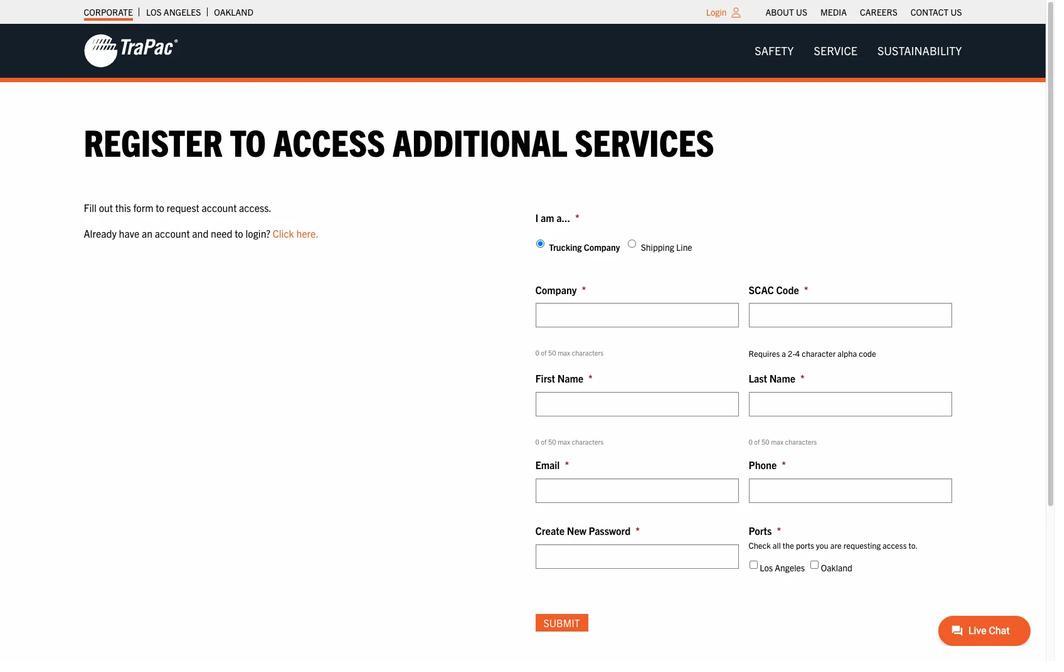 Task type: describe. For each thing, give the bounding box(es) containing it.
about us link
[[766, 3, 808, 21]]

us for about us
[[797, 6, 808, 18]]

all
[[773, 540, 781, 551]]

0 of 50 max characters for company
[[536, 349, 604, 357]]

register to access additional services
[[84, 119, 715, 164]]

0 of 50 max characters for last name
[[749, 437, 817, 446]]

50 for first
[[549, 437, 557, 446]]

trucking company
[[549, 242, 620, 253]]

light image
[[732, 8, 741, 18]]

last name *
[[749, 372, 805, 385]]

about us
[[766, 6, 808, 18]]

i
[[536, 211, 539, 224]]

and
[[192, 227, 209, 240]]

company *
[[536, 284, 586, 296]]

0 vertical spatial to
[[230, 119, 266, 164]]

register
[[84, 119, 223, 164]]

email
[[536, 459, 560, 472]]

max for last
[[772, 437, 784, 446]]

login
[[707, 6, 727, 18]]

code
[[860, 349, 877, 359]]

0 vertical spatial oakland
[[214, 6, 254, 18]]

characters for last name *
[[786, 437, 817, 446]]

* down 'requires a 2-4 character alpha code' at the right of the page
[[801, 372, 805, 385]]

a
[[782, 349, 787, 359]]

you
[[817, 540, 829, 551]]

are
[[831, 540, 842, 551]]

4
[[796, 349, 801, 359]]

of for company
[[541, 349, 547, 357]]

contact us link
[[911, 3, 963, 21]]

service
[[815, 43, 858, 58]]

this
[[115, 201, 131, 214]]

2-
[[788, 349, 796, 359]]

login link
[[707, 6, 727, 18]]

1 vertical spatial account
[[155, 227, 190, 240]]

0 vertical spatial account
[[202, 201, 237, 214]]

requires a 2-4 character alpha code
[[749, 349, 877, 359]]

requires
[[749, 349, 780, 359]]

phone *
[[749, 459, 787, 472]]

contact us
[[911, 6, 963, 18]]

corporate link
[[84, 3, 133, 21]]

shipping
[[641, 242, 675, 253]]

last
[[749, 372, 768, 385]]

first
[[536, 372, 556, 385]]

need
[[211, 227, 233, 240]]

none submit inside register to access additional services main content
[[536, 615, 589, 632]]

ports
[[797, 540, 815, 551]]

us for contact us
[[951, 6, 963, 18]]

max for first
[[558, 437, 571, 446]]

form
[[133, 201, 154, 214]]

0 vertical spatial los angeles
[[146, 6, 201, 18]]

login?
[[246, 227, 271, 240]]

name for last name
[[770, 372, 796, 385]]

contact
[[911, 6, 949, 18]]

password
[[589, 525, 631, 537]]

alpha
[[838, 349, 858, 359]]

* right phone
[[782, 459, 787, 472]]

0 vertical spatial angeles
[[164, 6, 201, 18]]

* right password
[[636, 525, 640, 537]]

corporate
[[84, 6, 133, 18]]

click
[[273, 227, 294, 240]]

the
[[783, 540, 795, 551]]

create new password *
[[536, 525, 640, 537]]

about
[[766, 6, 795, 18]]

additional
[[393, 119, 568, 164]]

access
[[883, 540, 907, 551]]

check
[[749, 540, 771, 551]]

0 for first name
[[536, 437, 540, 446]]

0 for company
[[536, 349, 540, 357]]

of for last
[[755, 437, 760, 446]]

fill out this form to request account access.
[[84, 201, 272, 214]]

oakland link
[[214, 3, 254, 21]]

already have an account and need to login? click here.
[[84, 227, 319, 240]]



Task type: locate. For each thing, give the bounding box(es) containing it.
fill
[[84, 201, 97, 214]]

characters for company *
[[572, 349, 604, 357]]

1 vertical spatial los angeles
[[760, 563, 805, 574]]

los angeles up 'corporate' image
[[146, 6, 201, 18]]

1 name from the left
[[558, 372, 584, 385]]

line
[[677, 242, 693, 253]]

register to access additional services main content
[[71, 119, 975, 648]]

have
[[119, 227, 140, 240]]

1 horizontal spatial los angeles
[[760, 563, 805, 574]]

2 vertical spatial to
[[235, 227, 243, 240]]

angeles inside register to access additional services main content
[[775, 563, 805, 574]]

los right los angeles option
[[760, 563, 773, 574]]

media
[[821, 6, 847, 18]]

2 name from the left
[[770, 372, 796, 385]]

name
[[558, 372, 584, 385], [770, 372, 796, 385]]

* inside the ports * check all the ports you are requesting access to.
[[777, 525, 782, 537]]

0 horizontal spatial name
[[558, 372, 584, 385]]

0 horizontal spatial oakland
[[214, 6, 254, 18]]

name right first
[[558, 372, 584, 385]]

characters
[[572, 349, 604, 357], [572, 437, 604, 446], [786, 437, 817, 446]]

safety link
[[745, 38, 804, 64]]

menu bar containing about us
[[760, 3, 969, 21]]

trucking
[[549, 242, 582, 253]]

2 us from the left
[[951, 6, 963, 18]]

shipping line
[[641, 242, 693, 253]]

account
[[202, 201, 237, 214], [155, 227, 190, 240]]

0 vertical spatial menu bar
[[760, 3, 969, 21]]

click here. link
[[273, 227, 319, 240]]

50 up first
[[549, 349, 557, 357]]

account up the need
[[202, 201, 237, 214]]

1 us from the left
[[797, 6, 808, 18]]

0 up email
[[536, 437, 540, 446]]

access
[[274, 119, 386, 164]]

max up phone *
[[772, 437, 784, 446]]

* right a...
[[576, 211, 580, 224]]

safety
[[755, 43, 794, 58]]

max up first name *
[[558, 349, 571, 357]]

email *
[[536, 459, 569, 472]]

0 of 50 max characters for first name
[[536, 437, 604, 446]]

1 horizontal spatial oakland
[[822, 563, 853, 574]]

characters for first name *
[[572, 437, 604, 446]]

out
[[99, 201, 113, 214]]

corporate image
[[84, 33, 178, 68]]

1 horizontal spatial angeles
[[775, 563, 805, 574]]

None text field
[[749, 303, 953, 328], [536, 392, 739, 417], [749, 392, 953, 417], [749, 303, 953, 328], [536, 392, 739, 417], [749, 392, 953, 417]]

* down "trucking company"
[[582, 284, 586, 296]]

0 of 50 max characters up email *
[[536, 437, 604, 446]]

angeles down the at the right bottom of the page
[[775, 563, 805, 574]]

0 of 50 max characters up phone *
[[749, 437, 817, 446]]

angeles
[[164, 6, 201, 18], [775, 563, 805, 574]]

0 horizontal spatial company
[[536, 284, 577, 296]]

50 for company
[[549, 349, 557, 357]]

los angeles inside register to access additional services main content
[[760, 563, 805, 574]]

* up all
[[777, 525, 782, 537]]

phone
[[749, 459, 777, 472]]

1 horizontal spatial us
[[951, 6, 963, 18]]

0 horizontal spatial los
[[146, 6, 162, 18]]

max up email *
[[558, 437, 571, 446]]

0 up phone
[[749, 437, 753, 446]]

media link
[[821, 3, 847, 21]]

0 up first
[[536, 349, 540, 357]]

0
[[536, 349, 540, 357], [536, 437, 540, 446], [749, 437, 753, 446]]

menu bar containing safety
[[745, 38, 973, 64]]

1 horizontal spatial los
[[760, 563, 773, 574]]

* right first
[[589, 372, 593, 385]]

a...
[[557, 211, 571, 224]]

scac
[[749, 284, 775, 296]]

Shipping Line radio
[[628, 240, 637, 248]]

access.
[[239, 201, 272, 214]]

menu bar down careers link
[[745, 38, 973, 64]]

company down "trucking" at the top of page
[[536, 284, 577, 296]]

sustainability link
[[868, 38, 973, 64]]

0 for last name
[[749, 437, 753, 446]]

to
[[230, 119, 266, 164], [156, 201, 164, 214], [235, 227, 243, 240]]

*
[[576, 211, 580, 224], [582, 284, 586, 296], [805, 284, 809, 296], [589, 372, 593, 385], [801, 372, 805, 385], [565, 459, 569, 472], [782, 459, 787, 472], [636, 525, 640, 537], [777, 525, 782, 537]]

50 for last
[[762, 437, 770, 446]]

am
[[541, 211, 555, 224]]

request
[[167, 201, 200, 214]]

None text field
[[536, 303, 739, 328], [536, 479, 739, 503], [749, 479, 953, 503], [536, 303, 739, 328], [536, 479, 739, 503], [749, 479, 953, 503]]

oakland right los angeles link
[[214, 6, 254, 18]]

los angeles
[[146, 6, 201, 18], [760, 563, 805, 574]]

service link
[[804, 38, 868, 64]]

us right about
[[797, 6, 808, 18]]

account right an
[[155, 227, 190, 240]]

1 horizontal spatial company
[[584, 242, 620, 253]]

code
[[777, 284, 800, 296]]

of up phone
[[755, 437, 760, 446]]

0 vertical spatial company
[[584, 242, 620, 253]]

scac code *
[[749, 284, 809, 296]]

us right contact
[[951, 6, 963, 18]]

oakland right oakland checkbox
[[822, 563, 853, 574]]

here.
[[297, 227, 319, 240]]

0 vertical spatial los
[[146, 6, 162, 18]]

Oakland checkbox
[[811, 561, 819, 570]]

1 horizontal spatial name
[[770, 372, 796, 385]]

* right email
[[565, 459, 569, 472]]

create
[[536, 525, 565, 537]]

new
[[567, 525, 587, 537]]

los inside register to access additional services main content
[[760, 563, 773, 574]]

ports * check all the ports you are requesting access to.
[[749, 525, 918, 551]]

ports
[[749, 525, 772, 537]]

1 vertical spatial to
[[156, 201, 164, 214]]

0 horizontal spatial los angeles
[[146, 6, 201, 18]]

careers
[[861, 6, 898, 18]]

0 of 50 max characters up first name *
[[536, 349, 604, 357]]

Trucking Company radio
[[536, 240, 545, 248]]

los up 'corporate' image
[[146, 6, 162, 18]]

max for company
[[558, 349, 571, 357]]

menu bar
[[760, 3, 969, 21], [745, 38, 973, 64]]

angeles left 'oakland' link
[[164, 6, 201, 18]]

1 vertical spatial menu bar
[[745, 38, 973, 64]]

los
[[146, 6, 162, 18], [760, 563, 773, 574]]

menu bar up service
[[760, 3, 969, 21]]

us
[[797, 6, 808, 18], [951, 6, 963, 18]]

Los Angeles checkbox
[[750, 561, 758, 570]]

to.
[[909, 540, 918, 551]]

1 vertical spatial angeles
[[775, 563, 805, 574]]

50 up phone *
[[762, 437, 770, 446]]

50
[[549, 349, 557, 357], [549, 437, 557, 446], [762, 437, 770, 446]]

company
[[584, 242, 620, 253], [536, 284, 577, 296]]

of
[[541, 349, 547, 357], [541, 437, 547, 446], [755, 437, 760, 446]]

none password field inside register to access additional services main content
[[536, 545, 739, 569]]

* right code
[[805, 284, 809, 296]]

i am a... *
[[536, 211, 580, 224]]

None submit
[[536, 615, 589, 632]]

sustainability
[[878, 43, 963, 58]]

1 horizontal spatial account
[[202, 201, 237, 214]]

name right last
[[770, 372, 796, 385]]

1 vertical spatial company
[[536, 284, 577, 296]]

services
[[575, 119, 715, 164]]

of up email
[[541, 437, 547, 446]]

first name *
[[536, 372, 593, 385]]

1 vertical spatial los
[[760, 563, 773, 574]]

50 up email *
[[549, 437, 557, 446]]

0 of 50 max characters
[[536, 349, 604, 357], [536, 437, 604, 446], [749, 437, 817, 446]]

company left shipping line option
[[584, 242, 620, 253]]

an
[[142, 227, 153, 240]]

of up first
[[541, 349, 547, 357]]

0 horizontal spatial us
[[797, 6, 808, 18]]

los angeles down all
[[760, 563, 805, 574]]

0 horizontal spatial account
[[155, 227, 190, 240]]

of for first
[[541, 437, 547, 446]]

character
[[802, 349, 836, 359]]

1 vertical spatial oakland
[[822, 563, 853, 574]]

careers link
[[861, 3, 898, 21]]

los angeles link
[[146, 3, 201, 21]]

name for first name
[[558, 372, 584, 385]]

oakland inside register to access additional services main content
[[822, 563, 853, 574]]

oakland
[[214, 6, 254, 18], [822, 563, 853, 574]]

0 horizontal spatial angeles
[[164, 6, 201, 18]]

requesting
[[844, 540, 881, 551]]

already
[[84, 227, 117, 240]]

None password field
[[536, 545, 739, 569]]



Task type: vqa. For each thing, say whether or not it's contained in the screenshot.
be for managed
no



